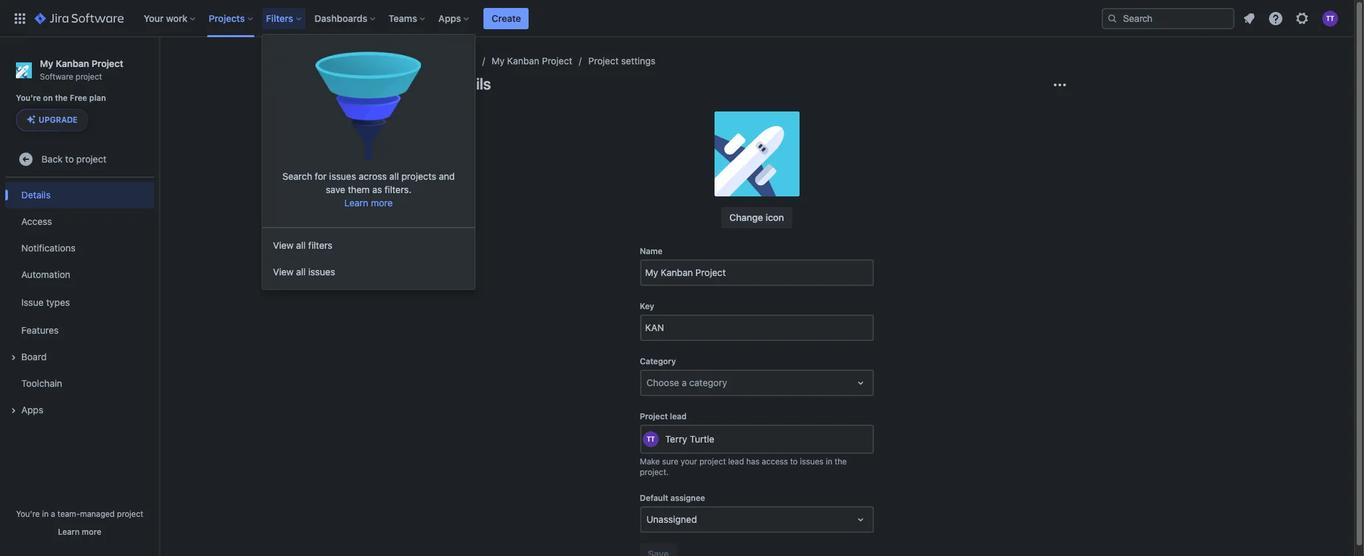 Task type: vqa. For each thing, say whether or not it's contained in the screenshot.
Do
no



Task type: locate. For each thing, give the bounding box(es) containing it.
you're for you're in a team-managed project
[[16, 509, 40, 519]]

expand image
[[5, 350, 21, 366], [5, 403, 21, 419]]

issues inside search for issues across all projects and save them as filters. learn more
[[329, 171, 356, 182]]

automation link
[[5, 262, 154, 288]]

back to project
[[42, 153, 106, 165]]

group containing details
[[5, 178, 154, 428]]

my kanban project software project
[[40, 58, 123, 82]]

all down view all filters
[[296, 267, 306, 278]]

help image
[[1268, 10, 1284, 26]]

back
[[42, 153, 63, 165]]

sure
[[662, 457, 679, 467]]

board
[[21, 351, 47, 363]]

search for issues across all projects and save them as filters. learn more
[[282, 171, 455, 209]]

all left filters at the left top
[[296, 240, 306, 251]]

my for my kanban project software project
[[40, 58, 53, 69]]

features link
[[5, 318, 154, 344]]

0 vertical spatial projects
[[209, 12, 245, 24]]

open image
[[853, 375, 868, 391]]

0 vertical spatial a
[[682, 377, 687, 389]]

1 vertical spatial to
[[790, 457, 798, 467]]

issues for for
[[329, 171, 356, 182]]

0 vertical spatial lead
[[670, 412, 687, 422]]

access
[[21, 216, 52, 227]]

more down managed
[[82, 527, 101, 537]]

has
[[746, 457, 760, 467]]

Default assignee text field
[[647, 513, 649, 527]]

1 expand image from the top
[[5, 350, 21, 366]]

0 vertical spatial to
[[65, 153, 74, 165]]

issues up save
[[329, 171, 356, 182]]

project inside the my kanban project software project
[[91, 58, 123, 69]]

my up 'software'
[[40, 58, 53, 69]]

project up plan
[[91, 58, 123, 69]]

project inside the my kanban project software project
[[76, 72, 102, 82]]

1 horizontal spatial apps
[[439, 12, 461, 24]]

kanban for my kanban project
[[507, 55, 539, 66]]

expand image for board
[[5, 350, 21, 366]]

notifications image
[[1241, 10, 1257, 26]]

an image showing that the apps dropdown menu is empty image
[[316, 39, 422, 170]]

0 horizontal spatial projects
[[209, 12, 245, 24]]

0 vertical spatial view
[[273, 240, 294, 251]]

0 horizontal spatial apps
[[21, 404, 43, 416]]

expand image for apps
[[5, 403, 21, 419]]

all for filters
[[296, 240, 306, 251]]

1 vertical spatial expand image
[[5, 403, 21, 419]]

lead
[[670, 412, 687, 422], [728, 457, 744, 467]]

2 expand image from the top
[[5, 403, 21, 419]]

1 vertical spatial you're
[[16, 509, 40, 519]]

2 you're from the top
[[16, 509, 40, 519]]

1 vertical spatial a
[[51, 509, 55, 519]]

name
[[640, 246, 663, 256]]

in right access
[[826, 457, 833, 467]]

filters
[[266, 12, 293, 24]]

and
[[439, 171, 455, 182]]

toolchain
[[21, 378, 62, 389]]

my inside the my kanban project software project
[[40, 58, 53, 69]]

1 horizontal spatial my
[[492, 55, 505, 66]]

1 vertical spatial lead
[[728, 457, 744, 467]]

project up details link
[[76, 153, 106, 165]]

appswitcher icon image
[[12, 10, 28, 26]]

1 vertical spatial apps
[[21, 404, 43, 416]]

to inside "make sure your project lead has access to issues in the project."
[[790, 457, 798, 467]]

apps
[[439, 12, 461, 24], [21, 404, 43, 416]]

1 horizontal spatial projects
[[441, 55, 476, 66]]

you're
[[16, 93, 41, 103], [16, 509, 40, 519]]

1 you're from the top
[[16, 93, 41, 103]]

team-
[[58, 509, 80, 519]]

expand image inside board button
[[5, 350, 21, 366]]

0 horizontal spatial more
[[82, 527, 101, 537]]

details
[[443, 74, 491, 93], [21, 189, 51, 201]]

0 vertical spatial more
[[371, 197, 393, 209]]

more
[[371, 197, 393, 209], [82, 527, 101, 537]]

the right access
[[835, 457, 847, 467]]

0 horizontal spatial learn
[[58, 527, 80, 537]]

1 vertical spatial more
[[82, 527, 101, 537]]

change
[[729, 212, 763, 223]]

issues down filters at the left top
[[308, 267, 335, 278]]

projects
[[209, 12, 245, 24], [441, 55, 476, 66]]

details down projects link
[[443, 74, 491, 93]]

all up filters.
[[389, 171, 399, 182]]

expand image inside apps button
[[5, 403, 21, 419]]

to right access
[[790, 457, 798, 467]]

notifications link
[[5, 235, 154, 262]]

more down as
[[371, 197, 393, 209]]

0 horizontal spatial my
[[40, 58, 53, 69]]

0 vertical spatial learn
[[344, 197, 368, 209]]

1 horizontal spatial kanban
[[507, 55, 539, 66]]

apps right teams dropdown button
[[439, 12, 461, 24]]

apps inside popup button
[[439, 12, 461, 24]]

filters.
[[385, 184, 411, 195]]

0 vertical spatial issues
[[329, 171, 356, 182]]

more image
[[1052, 77, 1068, 93]]

kanban down create button
[[507, 55, 539, 66]]

features
[[21, 325, 59, 336]]

on
[[43, 93, 53, 103]]

to right back
[[65, 153, 74, 165]]

category
[[640, 357, 676, 367]]

projects inside popup button
[[209, 12, 245, 24]]

expand image up toolchain
[[5, 350, 21, 366]]

filters
[[308, 240, 332, 251]]

my
[[492, 55, 505, 66], [40, 58, 53, 69]]

0 horizontal spatial the
[[55, 93, 68, 103]]

1 vertical spatial learn
[[58, 527, 80, 537]]

all inside view all filters link
[[296, 240, 306, 251]]

view for view all issues
[[273, 267, 294, 278]]

banner
[[0, 0, 1354, 37]]

1 vertical spatial all
[[296, 240, 306, 251]]

lead inside "make sure your project lead has access to issues in the project."
[[728, 457, 744, 467]]

kanban inside the my kanban project software project
[[56, 58, 89, 69]]

0 horizontal spatial details
[[21, 189, 51, 201]]

more inside search for issues across all projects and save them as filters. learn more
[[371, 197, 393, 209]]

project
[[76, 72, 102, 82], [76, 153, 106, 165], [700, 457, 726, 467], [117, 509, 143, 519]]

to
[[65, 153, 74, 165], [790, 457, 798, 467]]

2 vertical spatial all
[[296, 267, 306, 278]]

1 vertical spatial in
[[42, 509, 49, 519]]

0 vertical spatial apps
[[439, 12, 461, 24]]

my right projects link
[[492, 55, 505, 66]]

lead up terry
[[670, 412, 687, 422]]

view for view all filters
[[273, 240, 294, 251]]

my for my kanban project
[[492, 55, 505, 66]]

issues inside "link"
[[308, 267, 335, 278]]

1 horizontal spatial lead
[[728, 457, 744, 467]]

2 vertical spatial issues
[[800, 457, 824, 467]]

details up the access
[[21, 189, 51, 201]]

in
[[826, 457, 833, 467], [42, 509, 49, 519]]

1 view from the top
[[273, 240, 294, 251]]

the right on
[[55, 93, 68, 103]]

learn down team-
[[58, 527, 80, 537]]

projects right work
[[209, 12, 245, 24]]

project avatar image
[[714, 112, 799, 197]]

managed
[[80, 509, 115, 519]]

in left team-
[[42, 509, 49, 519]]

project right your
[[700, 457, 726, 467]]

all for issues
[[296, 267, 306, 278]]

1 horizontal spatial learn
[[344, 197, 368, 209]]

project settings link
[[588, 53, 656, 69]]

choose a category
[[647, 377, 727, 389]]

kanban up 'software'
[[56, 58, 89, 69]]

access
[[762, 457, 788, 467]]

0 vertical spatial you're
[[16, 93, 41, 103]]

learn
[[344, 197, 368, 209], [58, 527, 80, 537]]

teams button
[[385, 8, 431, 29]]

all inside view all issues "link"
[[296, 267, 306, 278]]

1 vertical spatial the
[[835, 457, 847, 467]]

view inside "link"
[[273, 267, 294, 278]]

1 horizontal spatial the
[[835, 457, 847, 467]]

a right choose
[[682, 377, 687, 389]]

group
[[5, 178, 154, 428]]

1 horizontal spatial a
[[682, 377, 687, 389]]

issues
[[329, 171, 356, 182], [308, 267, 335, 278], [800, 457, 824, 467]]

all
[[389, 171, 399, 182], [296, 240, 306, 251], [296, 267, 306, 278]]

0 vertical spatial in
[[826, 457, 833, 467]]

projects down apps popup button
[[441, 55, 476, 66]]

view
[[273, 240, 294, 251], [273, 267, 294, 278]]

0 vertical spatial expand image
[[5, 350, 21, 366]]

2 view from the top
[[273, 267, 294, 278]]

a
[[682, 377, 687, 389], [51, 509, 55, 519]]

kanban
[[507, 55, 539, 66], [56, 58, 89, 69]]

learn down them
[[344, 197, 368, 209]]

learn more link
[[344, 197, 393, 209]]

1 horizontal spatial to
[[790, 457, 798, 467]]

automation
[[21, 269, 70, 280]]

expand image down toolchain
[[5, 403, 21, 419]]

0 horizontal spatial kanban
[[56, 58, 89, 69]]

the
[[55, 93, 68, 103], [835, 457, 847, 467]]

you're left on
[[16, 93, 41, 103]]

learn more
[[58, 527, 101, 537]]

project up plan
[[76, 72, 102, 82]]

view down view all filters
[[273, 267, 294, 278]]

make
[[640, 457, 660, 467]]

Category text field
[[647, 377, 649, 390]]

apps down toolchain
[[21, 404, 43, 416]]

0 horizontal spatial lead
[[670, 412, 687, 422]]

lead left has
[[728, 457, 744, 467]]

1 horizontal spatial details
[[443, 74, 491, 93]]

sidebar navigation image
[[145, 53, 174, 80]]

0 vertical spatial all
[[389, 171, 399, 182]]

the inside "make sure your project lead has access to issues in the project."
[[835, 457, 847, 467]]

a left team-
[[51, 509, 55, 519]]

1 vertical spatial view
[[273, 267, 294, 278]]

1 vertical spatial issues
[[308, 267, 335, 278]]

1 horizontal spatial more
[[371, 197, 393, 209]]

view up view all issues
[[273, 240, 294, 251]]

you're left team-
[[16, 509, 40, 519]]

Name field
[[641, 261, 872, 285]]

settings
[[621, 55, 656, 66]]

terry turtle
[[665, 434, 715, 445]]

issues right access
[[800, 457, 824, 467]]

jira software image
[[35, 10, 124, 26], [35, 10, 124, 26]]

0 horizontal spatial in
[[42, 509, 49, 519]]

issues for all
[[308, 267, 335, 278]]

1 horizontal spatial in
[[826, 457, 833, 467]]

1 vertical spatial projects
[[441, 55, 476, 66]]



Task type: describe. For each thing, give the bounding box(es) containing it.
project inside "make sure your project lead has access to issues in the project."
[[700, 457, 726, 467]]

create
[[492, 12, 521, 24]]

issue
[[21, 297, 44, 308]]

your
[[681, 457, 697, 467]]

default
[[640, 493, 668, 503]]

create button
[[484, 8, 529, 29]]

change icon
[[729, 212, 784, 223]]

project left the settings
[[588, 55, 619, 66]]

your work
[[144, 12, 187, 24]]

you're for you're on the free plan
[[16, 93, 41, 103]]

projects for projects popup button at the top left
[[209, 12, 245, 24]]

open image
[[853, 512, 868, 528]]

0 horizontal spatial to
[[65, 153, 74, 165]]

filters button
[[262, 8, 307, 29]]

view all filters link
[[262, 233, 475, 259]]

upgrade
[[39, 115, 78, 125]]

0 horizontal spatial a
[[51, 509, 55, 519]]

as
[[372, 184, 382, 195]]

terry
[[665, 434, 687, 445]]

apps button
[[435, 8, 474, 29]]

terry turtle image
[[643, 432, 659, 448]]

in inside "make sure your project lead has access to issues in the project."
[[826, 457, 833, 467]]

toolchain link
[[5, 371, 154, 397]]

key
[[640, 302, 654, 311]]

types
[[46, 297, 70, 308]]

choose
[[647, 377, 679, 389]]

icon
[[766, 212, 784, 223]]

free
[[70, 93, 87, 103]]

work
[[166, 12, 187, 24]]

view all filters
[[273, 240, 332, 251]]

project lead
[[640, 412, 687, 422]]

project.
[[640, 468, 669, 478]]

category
[[689, 377, 727, 389]]

Key field
[[641, 316, 872, 340]]

projects button
[[205, 8, 258, 29]]

search
[[282, 171, 312, 182]]

you're on the free plan
[[16, 93, 106, 103]]

project up terry turtle icon on the left of the page
[[640, 412, 668, 422]]

apps inside button
[[21, 404, 43, 416]]

details link
[[5, 182, 154, 209]]

teams
[[389, 12, 417, 24]]

primary element
[[8, 0, 1102, 37]]

dashboards button
[[311, 8, 381, 29]]

my kanban project
[[492, 55, 572, 66]]

them
[[348, 184, 370, 195]]

project right managed
[[117, 509, 143, 519]]

project settings
[[588, 55, 656, 66]]

all inside search for issues across all projects and save them as filters. learn more
[[389, 171, 399, 182]]

0 vertical spatial the
[[55, 93, 68, 103]]

0 vertical spatial details
[[443, 74, 491, 93]]

your profile and settings image
[[1322, 10, 1338, 26]]

unassigned
[[647, 514, 697, 525]]

learn inside learn more button
[[58, 527, 80, 537]]

learn inside search for issues across all projects and save them as filters. learn more
[[344, 197, 368, 209]]

issue types
[[21, 297, 70, 308]]

issues inside "make sure your project lead has access to issues in the project."
[[800, 457, 824, 467]]

make sure your project lead has access to issues in the project.
[[640, 457, 847, 478]]

dashboards
[[315, 12, 367, 24]]

plan
[[89, 93, 106, 103]]

projects link
[[441, 53, 476, 69]]

kanban for my kanban project software project
[[56, 58, 89, 69]]

software
[[40, 72, 73, 82]]

projects
[[402, 171, 436, 182]]

apps button
[[5, 397, 154, 424]]

for
[[315, 171, 327, 182]]

change icon button
[[722, 207, 792, 228]]

your work button
[[140, 8, 201, 29]]

save
[[326, 184, 345, 195]]

turtle
[[690, 434, 715, 445]]

notifications
[[21, 242, 75, 254]]

settings image
[[1295, 10, 1310, 26]]

view all issues
[[273, 267, 335, 278]]

my kanban project link
[[492, 53, 572, 69]]

you're in a team-managed project
[[16, 509, 143, 519]]

1 vertical spatial details
[[21, 189, 51, 201]]

board button
[[5, 344, 154, 371]]

projects for projects link
[[441, 55, 476, 66]]

learn more button
[[58, 527, 101, 538]]

access link
[[5, 209, 154, 235]]

view all issues link
[[262, 259, 475, 286]]

project down primary element
[[542, 55, 572, 66]]

issue types link
[[5, 288, 154, 318]]

your
[[144, 12, 164, 24]]

more inside button
[[82, 527, 101, 537]]

default assignee
[[640, 493, 705, 503]]

assignee
[[671, 493, 705, 503]]

Search field
[[1102, 8, 1235, 29]]

banner containing your work
[[0, 0, 1354, 37]]

upgrade button
[[17, 110, 88, 131]]

across
[[359, 171, 387, 182]]

search image
[[1107, 13, 1118, 24]]

back to project link
[[5, 146, 154, 173]]



